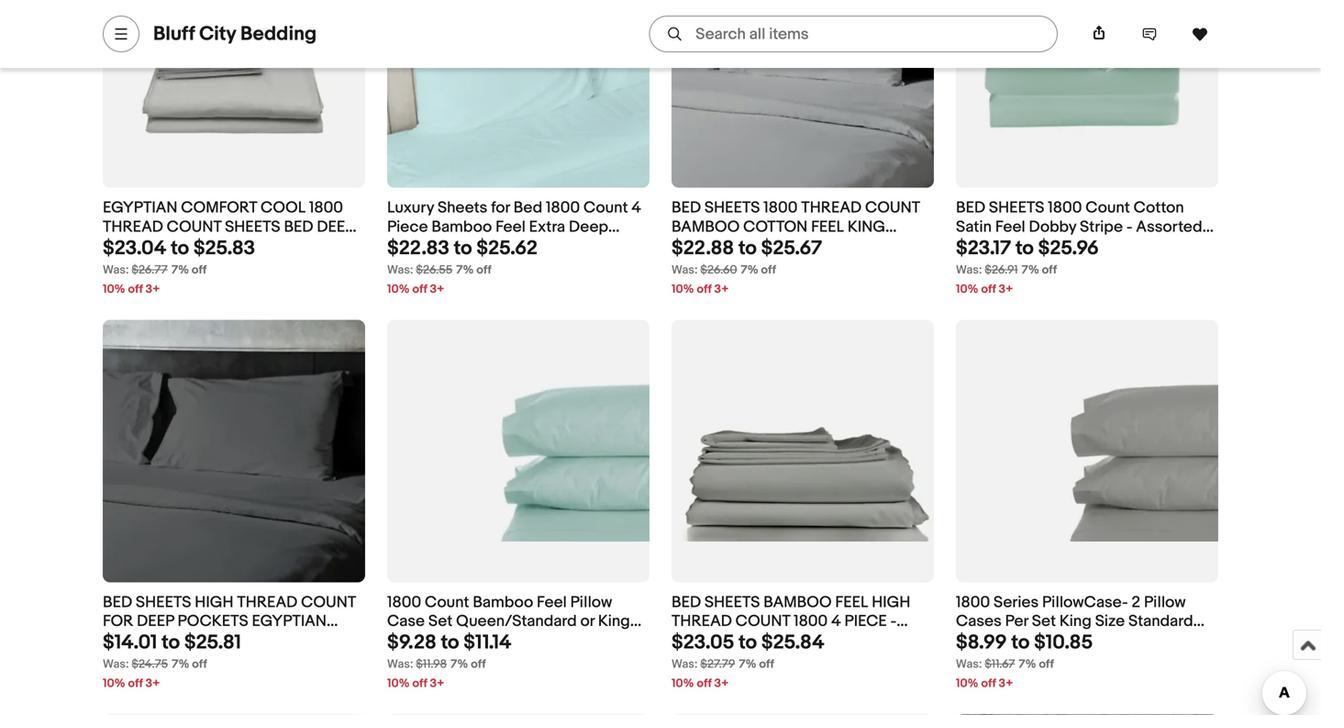 Task type: locate. For each thing, give the bounding box(es) containing it.
was: inside the $23.17 to $25.96 was: $26.91 7% off 10% off 3+
[[957, 263, 983, 277]]

was: down $9.28
[[387, 657, 414, 671]]

10% inside $22.88 to $25.67 was: $26.60 7% off 10% off 3+
[[672, 282, 695, 296]]

7% right $27.79
[[739, 657, 757, 671]]

egyptian
[[672, 631, 734, 650]]

bedding
[[240, 22, 317, 46]]

count inside luxury sheets for bed 1800 count 4 piece bamboo feel extra deep pocket bath soft
[[584, 198, 628, 218]]

10% down $9.28
[[387, 676, 410, 691]]

deep inside bed sheets 1800 thread count bamboo cotton feel king queen for deep pockets
[[761, 237, 798, 256]]

for up $24.75
[[103, 612, 133, 631]]

bed sheets high thread count for deep pockets egyptian cotton feel bedding hotel
[[103, 593, 356, 650]]

7%
[[171, 263, 189, 277], [456, 263, 474, 277], [741, 263, 759, 277], [1022, 263, 1040, 277], [172, 657, 189, 671], [451, 657, 469, 671], [739, 657, 757, 671], [1019, 657, 1037, 671]]

deep inside bed sheets high thread count for deep pockets egyptian cotton feel bedding hotel
[[137, 612, 174, 631]]

was: down $23.04
[[103, 263, 129, 277]]

bamboo
[[672, 218, 740, 237], [764, 593, 832, 612]]

for
[[727, 237, 758, 256], [103, 612, 133, 631]]

0 horizontal spatial deep
[[137, 612, 174, 631]]

was:
[[103, 263, 129, 277], [387, 263, 414, 277], [672, 263, 698, 277], [957, 263, 983, 277], [103, 657, 129, 671], [387, 657, 414, 671], [672, 657, 698, 671], [957, 657, 983, 671]]

3+ inside $23.04 to $25.83 was: $26.77 7% off 10% off 3+
[[146, 282, 160, 296]]

cases inside the 1800 series pillowcase- 2 pillow cases per set king size standard size bed satin
[[957, 612, 1002, 631]]

7% right $26.60
[[741, 263, 759, 277]]

was: inside the $22.83 to $25.62 was: $26.55 7% off 10% off 3+
[[387, 263, 414, 277]]

count up of
[[425, 593, 470, 612]]

1 vertical spatial egyptian
[[252, 612, 327, 631]]

0 vertical spatial feel
[[812, 218, 845, 237]]

thread up $25.67
[[802, 198, 862, 218]]

pillow inside the 1800 series pillowcase- 2 pillow cases per set king size standard size bed satin
[[1145, 593, 1187, 612]]

1 horizontal spatial egyptian
[[252, 612, 327, 631]]

bed for $14.01
[[103, 593, 132, 612]]

1800
[[309, 198, 343, 218], [546, 198, 580, 218], [764, 198, 798, 218], [1049, 198, 1083, 218], [387, 593, 422, 612], [957, 593, 991, 612], [794, 612, 828, 631]]

off down $11.67
[[982, 676, 997, 691]]

0 vertical spatial bed
[[514, 198, 543, 218]]

1 horizontal spatial satin
[[1022, 631, 1058, 650]]

1 vertical spatial 2
[[433, 631, 442, 650]]

$9.28 to $11.14 was: $11.98 7% off 10% off 3+
[[387, 631, 512, 691]]

0 horizontal spatial set
[[387, 631, 412, 650]]

1 horizontal spatial pillow
[[1145, 593, 1187, 612]]

0 vertical spatial -
[[1127, 218, 1133, 237]]

bed up egyptian
[[672, 593, 701, 612]]

3+
[[146, 282, 160, 296], [430, 282, 445, 296], [715, 282, 729, 296], [999, 282, 1014, 296], [146, 676, 160, 691], [430, 676, 445, 691], [715, 676, 729, 691], [999, 676, 1014, 691]]

7% inside '$14.01 to $25.81 was: $24.75 7% off 10% off 3+'
[[172, 657, 189, 671]]

- right piece
[[891, 612, 897, 631]]

0 horizontal spatial satin
[[957, 218, 992, 237]]

1 vertical spatial bamboo
[[473, 593, 534, 612]]

was: inside $22.88 to $25.67 was: $26.60 7% off 10% off 3+
[[672, 263, 698, 277]]

sheets inside bed sheets 1800 count cotton satin feel dobby stripe - assorted colors and sizes
[[990, 198, 1045, 218]]

0 horizontal spatial count
[[425, 593, 470, 612]]

1 horizontal spatial 2
[[1132, 593, 1141, 612]]

4
[[632, 198, 642, 218], [832, 612, 842, 631]]

0 horizontal spatial bamboo
[[672, 218, 740, 237]]

bed
[[514, 198, 543, 218], [990, 631, 1019, 650]]

bed sheets 1800 thread count bamboo cotton feel king queen for deep pockets button
[[672, 198, 935, 256]]

1 vertical spatial 4
[[832, 612, 842, 631]]

thread
[[802, 198, 862, 218], [103, 218, 163, 237], [237, 593, 298, 612], [672, 612, 732, 631]]

was: down the $23.05
[[672, 657, 698, 671]]

4 left piece
[[832, 612, 842, 631]]

3+ inside the $23.17 to $25.96 was: $26.91 7% off 10% off 3+
[[999, 282, 1014, 296]]

off down $24.75
[[128, 676, 143, 691]]

was: down the $8.99
[[957, 657, 983, 671]]

to inside $22.88 to $25.67 was: $26.60 7% off 10% off 3+
[[739, 236, 757, 260]]

2 high from the left
[[872, 593, 911, 612]]

1 horizontal spatial set
[[429, 612, 453, 631]]

1 horizontal spatial high
[[872, 593, 911, 612]]

10% down the $8.99
[[957, 676, 979, 691]]

1 pillow from the left
[[571, 593, 613, 612]]

bed sheets high thread count for deep pockets egyptian cotton feel bedding hotel : quick view image
[[103, 320, 365, 582]]

3+ for $14.01
[[146, 676, 160, 691]]

3+ inside $23.05 to $25.84 was: $27.79 7% off 10% off 3+
[[715, 676, 729, 691]]

saved seller bluffcitybedding image
[[1192, 26, 1209, 42]]

queen/standard
[[456, 612, 577, 631]]

$25.83
[[194, 236, 255, 260]]

10% inside '$14.01 to $25.81 was: $24.75 7% off 10% off 3+'
[[103, 676, 125, 691]]

to left $25.83
[[171, 236, 189, 260]]

10% down $23.04
[[103, 282, 125, 296]]

1 horizontal spatial pockets
[[178, 612, 248, 631]]

0 vertical spatial satin
[[957, 218, 992, 237]]

2 horizontal spatial pockets
[[802, 237, 873, 256]]

set right case
[[429, 612, 453, 631]]

to inside $8.99 to $10.85 was: $11.67 7% off 10% off 3+
[[1012, 631, 1030, 654]]

10% down pocket
[[387, 282, 410, 296]]

bed inside bed sheets high thread count for deep pockets egyptian cotton feel bedding hotel
[[103, 593, 132, 612]]

3+ inside the $22.83 to $25.62 was: $26.55 7% off 10% off 3+
[[430, 282, 445, 296]]

count
[[584, 198, 628, 218], [1086, 198, 1131, 218], [425, 593, 470, 612]]

was: inside $23.04 to $25.83 was: $26.77 7% off 10% off 3+
[[103, 263, 129, 277]]

- inside bed sheets bamboo feel high thread count 1800 4 piece - egyptian cotton feel
[[891, 612, 897, 631]]

$14.01
[[103, 631, 157, 654]]

10% inside $23.05 to $25.84 was: $27.79 7% off 10% off 3+
[[672, 676, 695, 691]]

2 king from the left
[[1060, 612, 1092, 631]]

bed inside the 1800 series pillowcase- 2 pillow cases per set king size standard size bed satin
[[990, 631, 1019, 650]]

pillow
[[571, 593, 613, 612], [1145, 593, 1187, 612]]

0 horizontal spatial pillow
[[571, 593, 613, 612]]

1 vertical spatial for
[[103, 612, 133, 631]]

off down $11.98
[[413, 676, 427, 691]]

sheets inside bed sheets bamboo feel high thread count 1800 4 piece - egyptian cotton feel
[[705, 593, 761, 612]]

satin
[[957, 218, 992, 237], [1022, 631, 1058, 650]]

0 horizontal spatial -
[[891, 612, 897, 631]]

bamboo inside 1800 count bamboo feel pillow case set queen/standard or king set of 2 cases
[[473, 593, 534, 612]]

10% inside the $23.17 to $25.96 was: $26.91 7% off 10% off 3+
[[957, 282, 979, 296]]

count inside 1800 count bamboo feel pillow case set queen/standard or king set of 2 cases
[[425, 593, 470, 612]]

0 horizontal spatial cases
[[445, 631, 491, 650]]

size up $11.67
[[957, 631, 986, 650]]

cotton
[[1134, 198, 1185, 218], [738, 631, 789, 650]]

0 horizontal spatial cotton
[[103, 631, 167, 650]]

bamboo up $26.60
[[672, 218, 740, 237]]

thread up "bedding"
[[237, 593, 298, 612]]

bed up $14.01
[[103, 593, 132, 612]]

bluff city bedding link
[[153, 22, 317, 46]]

1800 up the $8.99
[[957, 593, 991, 612]]

satin left and
[[957, 218, 992, 237]]

bed for $23.05
[[672, 593, 701, 612]]

0 horizontal spatial pockets
[[103, 237, 174, 256]]

feel
[[496, 218, 526, 237], [996, 218, 1026, 237], [537, 593, 567, 612], [792, 631, 822, 650]]

king
[[598, 612, 631, 631], [1060, 612, 1092, 631]]

and
[[1005, 237, 1032, 256]]

$22.83
[[387, 236, 450, 260]]

was: for $9.28
[[387, 657, 414, 671]]

bamboo up the $25.84
[[764, 593, 832, 612]]

cases
[[957, 612, 1002, 631], [445, 631, 491, 650]]

pocket
[[387, 237, 438, 256]]

egyptian up $23.04
[[103, 198, 178, 218]]

3+ down $27.79
[[715, 676, 729, 691]]

to up $11.67
[[1012, 631, 1030, 654]]

bed up $11.67
[[990, 631, 1019, 650]]

was: for $22.83
[[387, 263, 414, 277]]

was: inside '$14.01 to $25.81 was: $24.75 7% off 10% off 3+'
[[103, 657, 129, 671]]

1 horizontal spatial cases
[[957, 612, 1002, 631]]

0 vertical spatial 2
[[1132, 593, 1141, 612]]

$25.96
[[1039, 236, 1100, 260]]

sheets inside bed sheets 1800 thread count bamboo cotton feel king queen for deep pockets
[[705, 198, 761, 218]]

off down $11.14
[[471, 657, 486, 671]]

to inside the $23.17 to $25.96 was: $26.91 7% off 10% off 3+
[[1016, 236, 1034, 260]]

set
[[429, 612, 453, 631], [1032, 612, 1057, 631], [387, 631, 412, 650]]

2 horizontal spatial set
[[1032, 612, 1057, 631]]

1 vertical spatial cotton
[[738, 631, 789, 650]]

0 vertical spatial bamboo
[[672, 218, 740, 237]]

1 horizontal spatial cotton
[[1134, 198, 1185, 218]]

$22.83 to $25.62 was: $26.55 7% off 10% off 3+
[[387, 236, 538, 296]]

2 horizontal spatial count
[[1086, 198, 1131, 218]]

count right "extra"
[[584, 198, 628, 218]]

0 horizontal spatial egyptian
[[103, 198, 178, 218]]

1800 right cool
[[309, 198, 343, 218]]

4 right the "deep"
[[632, 198, 642, 218]]

1 vertical spatial bed
[[990, 631, 1019, 650]]

pillow inside 1800 count bamboo feel pillow case set queen/standard or king set of 2 cases
[[571, 593, 613, 612]]

7% inside $22.88 to $25.67 was: $26.60 7% off 10% off 3+
[[741, 263, 759, 277]]

was: inside $23.05 to $25.84 was: $27.79 7% off 10% off 3+
[[672, 657, 698, 671]]

2 right pillowcase-
[[1132, 593, 1141, 612]]

$26.60
[[701, 263, 738, 277]]

0 vertical spatial cotton
[[1134, 198, 1185, 218]]

set left of
[[387, 631, 412, 650]]

7% inside $23.04 to $25.83 was: $26.77 7% off 10% off 3+
[[171, 263, 189, 277]]

7% right $26.77
[[171, 263, 189, 277]]

sheets
[[705, 198, 761, 218], [990, 198, 1045, 218], [225, 218, 281, 237], [136, 593, 191, 612], [705, 593, 761, 612]]

was: down "colors"
[[957, 263, 983, 277]]

1 horizontal spatial count
[[584, 198, 628, 218]]

7% for $10.85
[[1019, 657, 1037, 671]]

bath
[[441, 237, 473, 256]]

7% down bath
[[456, 263, 474, 277]]

1 vertical spatial cotton
[[103, 631, 167, 650]]

series
[[994, 593, 1039, 612]]

0 horizontal spatial 4
[[632, 198, 642, 218]]

feel inside bed sheets 1800 thread count bamboo cotton feel king queen for deep pockets
[[812, 218, 845, 237]]

cases left per
[[957, 612, 1002, 631]]

standard
[[1129, 612, 1194, 631]]

1 vertical spatial satin
[[1022, 631, 1058, 650]]

$25.84
[[762, 631, 825, 654]]

3+ inside $8.99 to $10.85 was: $11.67 7% off 10% off 3+
[[999, 676, 1014, 691]]

was: down $14.01
[[103, 657, 129, 671]]

1 horizontal spatial 4
[[832, 612, 842, 631]]

bed for $23.17
[[957, 198, 986, 218]]

1 horizontal spatial for
[[727, 237, 758, 256]]

3+ inside $9.28 to $11.14 was: $11.98 7% off 10% off 3+
[[430, 676, 445, 691]]

0 vertical spatial 4
[[632, 198, 642, 218]]

to for $14.01
[[162, 631, 180, 654]]

count
[[866, 198, 920, 218], [167, 218, 221, 237], [301, 593, 356, 612], [736, 612, 791, 631]]

10% down the $23.05
[[672, 676, 695, 691]]

bed sheets bamboo feel high thread count 1800 4 piece - egyptian cotton feel button
[[672, 593, 935, 650]]

to inside $23.04 to $25.83 was: $26.77 7% off 10% off 3+
[[171, 236, 189, 260]]

off down soft
[[477, 263, 492, 277]]

sheets inside bed sheets high thread count for deep pockets egyptian cotton feel bedding hotel
[[136, 593, 191, 612]]

3+ down $11.98
[[430, 676, 445, 691]]

king right the or in the left bottom of the page
[[598, 612, 631, 631]]

1 horizontal spatial bamboo
[[764, 593, 832, 612]]

1 horizontal spatial king
[[1060, 612, 1092, 631]]

2 pillow from the left
[[1145, 593, 1187, 612]]

7% inside the $22.83 to $25.62 was: $26.55 7% off 10% off 3+
[[456, 263, 474, 277]]

was: inside $9.28 to $11.14 was: $11.98 7% off 10% off 3+
[[387, 657, 414, 671]]

1800 inside 1800 count bamboo feel pillow case set queen/standard or king set of 2 cases
[[387, 593, 422, 612]]

3+ for $22.83
[[430, 282, 445, 296]]

off down $26.91
[[982, 282, 997, 296]]

10%
[[103, 282, 125, 296], [387, 282, 410, 296], [672, 282, 695, 296], [957, 282, 979, 296], [103, 676, 125, 691], [387, 676, 410, 691], [672, 676, 695, 691], [957, 676, 979, 691]]

count inside egyptian comfort cool 1800 thread count sheets bed deep pockets bed bath soft
[[167, 218, 221, 237]]

1 vertical spatial bamboo
[[764, 593, 832, 612]]

luxury
[[387, 198, 434, 218]]

bed inside bed sheets 1800 count cotton satin feel dobby stripe - assorted colors and sizes
[[957, 198, 986, 218]]

$8.99
[[957, 631, 1008, 654]]

was: down pocket
[[387, 263, 414, 277]]

bed inside bed sheets 1800 thread count bamboo cotton feel king queen for deep pockets
[[672, 198, 701, 218]]

of
[[415, 631, 429, 650]]

1800 count bamboo feel pillow case set queen/standard or king  set of 2 cases : quick view image
[[387, 360, 650, 542]]

set right per
[[1032, 612, 1057, 631]]

1800 left piece
[[794, 612, 828, 631]]

$23.05
[[672, 631, 735, 654]]

to left $25.67
[[739, 236, 757, 260]]

7% right $11.67
[[1019, 657, 1037, 671]]

1 high from the left
[[195, 593, 234, 612]]

7% inside $23.05 to $25.84 was: $27.79 7% off 10% off 3+
[[739, 657, 757, 671]]

1800 inside egyptian comfort cool 1800 thread count sheets bed deep pockets bed bath soft
[[309, 198, 343, 218]]

size left standard
[[1096, 612, 1126, 631]]

pillowcase-
[[1043, 593, 1129, 612]]

egyptian right $25.81
[[252, 612, 327, 631]]

was: inside $8.99 to $10.85 was: $11.67 7% off 10% off 3+
[[957, 657, 983, 671]]

off
[[192, 263, 207, 277], [477, 263, 492, 277], [762, 263, 777, 277], [1043, 263, 1058, 277], [128, 282, 143, 296], [413, 282, 427, 296], [697, 282, 712, 296], [982, 282, 997, 296], [192, 657, 207, 671], [471, 657, 486, 671], [760, 657, 775, 671], [1040, 657, 1055, 671], [128, 676, 143, 691], [413, 676, 427, 691], [697, 676, 712, 691], [982, 676, 997, 691]]

1800 up sizes
[[1049, 198, 1083, 218]]

pillow for $10.85
[[1145, 593, 1187, 612]]

0 horizontal spatial bed
[[514, 198, 543, 218]]

bed sheets 1800 thread count bamboo cotton feel king queen for deep pockets
[[672, 198, 920, 256]]

satin down series
[[1022, 631, 1058, 650]]

thread up $27.79
[[672, 612, 732, 631]]

bed right for
[[514, 198, 543, 218]]

1800 up $9.28
[[387, 593, 422, 612]]

10% down $23.17
[[957, 282, 979, 296]]

10% inside the $22.83 to $25.62 was: $26.55 7% off 10% off 3+
[[387, 282, 410, 296]]

count up $25.96
[[1086, 198, 1131, 218]]

$11.98
[[416, 657, 447, 671]]

bed
[[672, 198, 701, 218], [957, 198, 986, 218], [284, 218, 314, 237], [177, 237, 207, 256], [103, 593, 132, 612], [672, 593, 701, 612]]

1 horizontal spatial -
[[1127, 218, 1133, 237]]

off down the $25.84
[[760, 657, 775, 671]]

city
[[199, 22, 236, 46]]

3+ inside $22.88 to $25.67 was: $26.60 7% off 10% off 3+
[[715, 282, 729, 296]]

$25.67
[[762, 236, 823, 260]]

1 king from the left
[[598, 612, 631, 631]]

7% down and
[[1022, 263, 1040, 277]]

- right stripe
[[1127, 218, 1133, 237]]

10% inside $23.04 to $25.83 was: $26.77 7% off 10% off 3+
[[103, 282, 125, 296]]

pockets
[[103, 237, 174, 256], [802, 237, 873, 256], [178, 612, 248, 631]]

$14.01 to $25.81 was: $24.75 7% off 10% off 3+
[[103, 631, 241, 691]]

0 vertical spatial cotton
[[744, 218, 808, 237]]

for up $26.60
[[727, 237, 758, 256]]

2 right of
[[433, 631, 442, 650]]

2 horizontal spatial deep
[[761, 237, 798, 256]]

$11.67
[[985, 657, 1016, 671]]

cases up $11.98
[[445, 631, 491, 650]]

was: for $14.01
[[103, 657, 129, 671]]

thread inside bed sheets 1800 thread count bamboo cotton feel king queen for deep pockets
[[802, 198, 862, 218]]

to up $24.75
[[162, 631, 180, 654]]

10% down $14.01
[[103, 676, 125, 691]]

bed inside bed sheets bamboo feel high thread count 1800 4 piece - egyptian cotton feel
[[672, 593, 701, 612]]

comfort
[[181, 198, 257, 218]]

deep
[[317, 218, 354, 237], [761, 237, 798, 256], [137, 612, 174, 631]]

10% for $8.99
[[957, 676, 979, 691]]

3+ down $26.91
[[999, 282, 1014, 296]]

to inside '$14.01 to $25.81 was: $24.75 7% off 10% off 3+'
[[162, 631, 180, 654]]

egyptian inside bed sheets high thread count for deep pockets egyptian cotton feel bedding hotel
[[252, 612, 327, 631]]

feel
[[812, 218, 845, 237], [836, 593, 869, 612], [171, 631, 204, 650]]

3+ down $11.67
[[999, 676, 1014, 691]]

10% down queen
[[672, 282, 695, 296]]

sheets inside egyptian comfort cool 1800 thread count sheets bed deep pockets bed bath soft
[[225, 218, 281, 237]]

off down $26.60
[[697, 282, 712, 296]]

bed up queen
[[672, 198, 701, 218]]

1800 series pillowcase- 2 pillow cases per set king size standard size bed satin button
[[957, 593, 1219, 650]]

to inside $9.28 to $11.14 was: $11.98 7% off 10% off 3+
[[441, 631, 459, 654]]

thread up $26.77
[[103, 218, 163, 237]]

0 horizontal spatial 2
[[433, 631, 442, 650]]

feel inside bed sheets bamboo feel high thread count 1800 4 piece - egyptian cotton feel
[[836, 593, 869, 612]]

2 vertical spatial feel
[[171, 631, 204, 650]]

1800 count bamboo feel pillow case set queen/standard or king set of 2 cases button
[[387, 593, 650, 650]]

7% right $24.75
[[172, 657, 189, 671]]

7% for $25.62
[[456, 263, 474, 277]]

10% for $22.88
[[672, 282, 695, 296]]

off down $10.85
[[1040, 657, 1055, 671]]

- inside bed sheets 1800 count cotton satin feel dobby stripe - assorted colors and sizes
[[1127, 218, 1133, 237]]

$26.91
[[985, 263, 1019, 277]]

0 horizontal spatial for
[[103, 612, 133, 631]]

bed up "colors"
[[957, 198, 986, 218]]

to
[[171, 236, 189, 260], [454, 236, 472, 260], [739, 236, 757, 260], [1016, 236, 1034, 260], [162, 631, 180, 654], [441, 631, 459, 654], [739, 631, 757, 654], [1012, 631, 1030, 654]]

1 vertical spatial -
[[891, 612, 897, 631]]

3+ down $26.77
[[146, 282, 160, 296]]

size
[[1096, 612, 1126, 631], [957, 631, 986, 650]]

cotton inside bed sheets bamboo feel high thread count 1800 4 piece - egyptian cotton feel
[[738, 631, 789, 650]]

sheets for $22.88
[[705, 198, 761, 218]]

0 horizontal spatial cotton
[[738, 631, 789, 650]]

0 horizontal spatial king
[[598, 612, 631, 631]]

1 horizontal spatial deep
[[317, 218, 354, 237]]

sheets for $23.17
[[990, 198, 1045, 218]]

7% inside the $23.17 to $25.96 was: $26.91 7% off 10% off 3+
[[1022, 263, 1040, 277]]

3+ down $26.60
[[715, 282, 729, 296]]

bedding
[[207, 631, 276, 650]]

1 horizontal spatial bed
[[990, 631, 1019, 650]]

0 vertical spatial bamboo
[[432, 218, 492, 237]]

0 vertical spatial for
[[727, 237, 758, 256]]

bed for $22.88
[[672, 198, 701, 218]]

high inside bed sheets bamboo feel high thread count 1800 4 piece - egyptian cotton feel
[[872, 593, 911, 612]]

high
[[195, 593, 234, 612], [872, 593, 911, 612]]

bamboo inside bed sheets 1800 thread count bamboo cotton feel king queen for deep pockets
[[672, 218, 740, 237]]

egyptian inside egyptian comfort cool 1800 thread count sheets bed deep pockets bed bath soft
[[103, 198, 178, 218]]

to left sizes
[[1016, 236, 1034, 260]]

7% inside $9.28 to $11.14 was: $11.98 7% off 10% off 3+
[[451, 657, 469, 671]]

2
[[1132, 593, 1141, 612], [433, 631, 442, 650]]

3+ down $24.75
[[146, 676, 160, 691]]

colors
[[957, 237, 1002, 256]]

4 inside luxury sheets for bed 1800 count 4 piece bamboo feel extra deep pocket bath soft
[[632, 198, 642, 218]]

bed sheets 1800 count cotton satin feel dobby stripe - assorted colors and sizes : quick view image
[[957, 0, 1219, 160]]

1 vertical spatial feel
[[836, 593, 869, 612]]

king right per
[[1060, 612, 1092, 631]]

to right the $23.05
[[739, 631, 757, 654]]

1800 up $25.67
[[764, 198, 798, 218]]

deep
[[569, 218, 609, 237]]

7% right $11.98
[[451, 657, 469, 671]]

3+ inside '$14.01 to $25.81 was: $24.75 7% off 10% off 3+'
[[146, 676, 160, 691]]

0 horizontal spatial high
[[195, 593, 234, 612]]

was: down queen
[[672, 263, 698, 277]]

bamboo
[[432, 218, 492, 237], [473, 593, 534, 612]]

3+ for $22.88
[[715, 282, 729, 296]]

bed right bath
[[284, 218, 314, 237]]

to inside the $22.83 to $25.62 was: $26.55 7% off 10% off 3+
[[454, 236, 472, 260]]

to left soft
[[454, 236, 472, 260]]

to inside $23.05 to $25.84 was: $27.79 7% off 10% off 3+
[[739, 631, 757, 654]]

10% for $23.04
[[103, 282, 125, 296]]

bed sheets bamboo feel high thread count 1800 4 piece - egyptian cotton feel : quick view image
[[672, 360, 935, 542]]

0 vertical spatial egyptian
[[103, 198, 178, 218]]

3+ down $26.55
[[430, 282, 445, 296]]

1 horizontal spatial cotton
[[744, 218, 808, 237]]

to right of
[[441, 631, 459, 654]]



Task type: vqa. For each thing, say whether or not it's contained in the screenshot.
the leftmost Outdoor
no



Task type: describe. For each thing, give the bounding box(es) containing it.
king
[[848, 218, 886, 237]]

was: for $23.04
[[103, 263, 129, 277]]

1800 inside bed sheets 1800 count cotton satin feel dobby stripe - assorted colors and sizes
[[1049, 198, 1083, 218]]

egyptian comfort cool 1800 thread count sheets bed deep pockets bed bath soft
[[103, 198, 354, 256]]

or
[[581, 612, 595, 631]]

10% for $23.05
[[672, 676, 695, 691]]

hotel
[[279, 631, 327, 650]]

7% for $11.14
[[451, 657, 469, 671]]

$23.17 to $25.96 was: $26.91 7% off 10% off 3+
[[957, 236, 1100, 296]]

10% for $23.17
[[957, 282, 979, 296]]

bed sheets 1800 count cotton satin feel dobby stripe - assorted colors and sizes button
[[957, 198, 1219, 256]]

bed left bath
[[177, 237, 207, 256]]

feel inside luxury sheets for bed 1800 count 4 piece bamboo feel extra deep pocket bath soft
[[496, 218, 526, 237]]

$23.05 to $25.84 was: $27.79 7% off 10% off 3+
[[672, 631, 825, 691]]

7% for $25.81
[[172, 657, 189, 671]]

2 inside 1800 count bamboo feel pillow case set queen/standard or king set of 2 cases
[[433, 631, 442, 650]]

off down sizes
[[1043, 263, 1058, 277]]

bath
[[210, 237, 249, 256]]

to for $22.88
[[739, 236, 757, 260]]

cases inside 1800 count bamboo feel pillow case set queen/standard or king set of 2 cases
[[445, 631, 491, 650]]

to for $9.28
[[441, 631, 459, 654]]

$10.85
[[1035, 631, 1094, 654]]

Search all items field
[[649, 16, 1058, 52]]

queen
[[672, 237, 724, 256]]

3+ for $8.99
[[999, 676, 1014, 691]]

sizes
[[1035, 237, 1072, 256]]

7% for $25.84
[[739, 657, 757, 671]]

$23.04 to $25.83 was: $26.77 7% off 10% off 3+
[[103, 236, 255, 296]]

10% for $14.01
[[103, 676, 125, 691]]

to for $8.99
[[1012, 631, 1030, 654]]

egyptian comfort cool 1800 thread count sheets bed deep pockets bed bath soft button
[[103, 198, 365, 256]]

luxury sheets for bed 1800 count 4 piece bamboo feel extra deep pocket bath soft : quick view image
[[387, 0, 650, 188]]

off down $25.83
[[192, 263, 207, 277]]

off down $27.79
[[697, 676, 712, 691]]

$23.04
[[103, 236, 166, 260]]

pillow for $11.14
[[571, 593, 613, 612]]

1800 inside the 1800 series pillowcase- 2 pillow cases per set king size standard size bed satin
[[957, 593, 991, 612]]

1800 series pillowcase- 2 pillow cases per set king size standard size bed satin
[[957, 593, 1194, 650]]

to for $23.17
[[1016, 236, 1034, 260]]

for inside bed sheets 1800 thread count bamboo cotton feel king queen for deep pockets
[[727, 237, 758, 256]]

0 horizontal spatial size
[[957, 631, 986, 650]]

soft
[[252, 237, 291, 256]]

1800 series pillowcase- 2 pillow cases per set king size standard size bed satin : quick view image
[[957, 360, 1219, 542]]

1800 inside luxury sheets for bed 1800 count 4 piece bamboo feel extra deep pocket bath soft
[[546, 198, 580, 218]]

bed sheets 1800 thread count bamboo cotton feel king queen for deep pockets : quick view image
[[672, 0, 935, 188]]

to for $23.04
[[171, 236, 189, 260]]

sheets for $14.01
[[136, 593, 191, 612]]

1800 inside bed sheets bamboo feel high thread count 1800 4 piece - egyptian cotton feel
[[794, 612, 828, 631]]

7% for $25.96
[[1022, 263, 1040, 277]]

bed inside luxury sheets for bed 1800 count 4 piece bamboo feel extra deep pocket bath soft
[[514, 198, 543, 218]]

bamboo inside bed sheets bamboo feel high thread count 1800 4 piece - egyptian cotton feel
[[764, 593, 832, 612]]

3+ for $23.05
[[715, 676, 729, 691]]

bed sheets 1800 count cotton satin feel dobby stripe - assorted colors and sizes
[[957, 198, 1203, 256]]

piece
[[387, 218, 428, 237]]

extra
[[529, 218, 566, 237]]

deep inside egyptian comfort cool 1800 thread count sheets bed deep pockets bed bath soft
[[317, 218, 354, 237]]

thread inside egyptian comfort cool 1800 thread count sheets bed deep pockets bed bath soft
[[103, 218, 163, 237]]

bluff
[[153, 22, 195, 46]]

off down $26.55
[[413, 282, 427, 296]]

count inside bed sheets 1800 count cotton satin feel dobby stripe - assorted colors and sizes
[[1086, 198, 1131, 218]]

egyptian comfort cool 1800 thread count sheets bed deep pockets bed bath soft : quick view image
[[103, 0, 365, 147]]

$8.99 to $10.85 was: $11.67 7% off 10% off 3+
[[957, 631, 1094, 691]]

set inside the 1800 series pillowcase- 2 pillow cases per set king size standard size bed satin
[[1032, 612, 1057, 631]]

$24.75
[[132, 657, 168, 671]]

bed sheets bamboo feel high thread count 1800 4 piece - egyptian cotton feel
[[672, 593, 911, 650]]

king inside 1800 count bamboo feel pillow case set queen/standard or king set of 2 cases
[[598, 612, 631, 631]]

luxury sheets for bed 1800 count 4 piece bamboo feel extra deep pocket bath soft
[[387, 198, 642, 256]]

feel inside bed sheets high thread count for deep pockets egyptian cotton feel bedding hotel
[[171, 631, 204, 650]]

3+ for $9.28
[[430, 676, 445, 691]]

cotton inside bed sheets 1800 thread count bamboo cotton feel king queen for deep pockets
[[744, 218, 808, 237]]

$26.77
[[132, 263, 168, 277]]

piece
[[845, 612, 887, 631]]

off down $25.81
[[192, 657, 207, 671]]

sheets for $23.05
[[705, 593, 761, 612]]

$22.88 to $25.67 was: $26.60 7% off 10% off 3+
[[672, 236, 823, 296]]

7% for $25.67
[[741, 263, 759, 277]]

thread inside bed sheets high thread count for deep pockets egyptian cotton feel bedding hotel
[[237, 593, 298, 612]]

$26.55
[[416, 263, 453, 277]]

1 horizontal spatial size
[[1096, 612, 1126, 631]]

soft
[[477, 237, 507, 256]]

off down $26.77
[[128, 282, 143, 296]]

luxury sheets for bed 1800 count 4 piece bamboo feel extra deep pocket bath soft button
[[387, 198, 650, 256]]

3+ for $23.17
[[999, 282, 1014, 296]]

bluff city bedding
[[153, 22, 317, 46]]

feel inside 1800 count bamboo feel pillow case set queen/standard or king set of 2 cases
[[537, 593, 567, 612]]

10% for $9.28
[[387, 676, 410, 691]]

feel inside bed sheets 1800 count cotton satin feel dobby stripe - assorted colors and sizes
[[996, 218, 1026, 237]]

7% for $25.83
[[171, 263, 189, 277]]

count inside bed sheets bamboo feel high thread count 1800 4 piece - egyptian cotton feel
[[736, 612, 791, 631]]

10% for $22.83
[[387, 282, 410, 296]]

to for $23.05
[[739, 631, 757, 654]]

for inside bed sheets high thread count for deep pockets egyptian cotton feel bedding hotel
[[103, 612, 133, 631]]

feel inside bed sheets bamboo feel high thread count 1800 4 piece - egyptian cotton feel
[[792, 631, 822, 650]]

was: for $22.88
[[672, 263, 698, 277]]

bamboo inside luxury sheets for bed 1800 count 4 piece bamboo feel extra deep pocket bath soft
[[432, 218, 492, 237]]

pockets inside bed sheets high thread count for deep pockets egyptian cotton feel bedding hotel
[[178, 612, 248, 631]]

was: for $23.05
[[672, 657, 698, 671]]

$22.88
[[672, 236, 735, 260]]

$25.62
[[477, 236, 538, 260]]

king inside the 1800 series pillowcase- 2 pillow cases per set king size standard size bed satin
[[1060, 612, 1092, 631]]

satin inside bed sheets 1800 count cotton satin feel dobby stripe - assorted colors and sizes
[[957, 218, 992, 237]]

assorted
[[1137, 218, 1203, 237]]

off down $25.67
[[762, 263, 777, 277]]

$25.81
[[184, 631, 241, 654]]

was: for $8.99
[[957, 657, 983, 671]]

stripe
[[1081, 218, 1124, 237]]

sheets
[[438, 198, 488, 218]]

high inside bed sheets high thread count for deep pockets egyptian cotton feel bedding hotel
[[195, 593, 234, 612]]

was: for $23.17
[[957, 263, 983, 277]]

4 inside bed sheets bamboo feel high thread count 1800 4 piece - egyptian cotton feel
[[832, 612, 842, 631]]

cotton inside bed sheets high thread count for deep pockets egyptian cotton feel bedding hotel
[[103, 631, 167, 650]]

count inside bed sheets high thread count for deep pockets egyptian cotton feel bedding hotel
[[301, 593, 356, 612]]

pockets inside bed sheets 1800 thread count bamboo cotton feel king queen for deep pockets
[[802, 237, 873, 256]]

$9.28
[[387, 631, 437, 654]]

3+ for $23.04
[[146, 282, 160, 296]]

$27.79
[[701, 657, 736, 671]]

bed sheets high thread count for deep pockets egyptian cotton feel bedding hotel button
[[103, 593, 365, 650]]

count inside bed sheets 1800 thread count bamboo cotton feel king queen for deep pockets
[[866, 198, 920, 218]]

for
[[491, 198, 510, 218]]

thread inside bed sheets bamboo feel high thread count 1800 4 piece - egyptian cotton feel
[[672, 612, 732, 631]]

pockets inside egyptian comfort cool 1800 thread count sheets bed deep pockets bed bath soft
[[103, 237, 174, 256]]

2 inside the 1800 series pillowcase- 2 pillow cases per set king size standard size bed satin
[[1132, 593, 1141, 612]]

1800 count bamboo feel pillow case set queen/standard or king set of 2 cases
[[387, 593, 631, 650]]

per
[[1006, 612, 1029, 631]]

$23.17
[[957, 236, 1012, 260]]

dobby
[[1030, 218, 1077, 237]]

cool
[[261, 198, 306, 218]]

case
[[387, 612, 425, 631]]

1800 inside bed sheets 1800 thread count bamboo cotton feel king queen for deep pockets
[[764, 198, 798, 218]]

cotton inside bed sheets 1800 count cotton satin feel dobby stripe - assorted colors and sizes
[[1134, 198, 1185, 218]]

to for $22.83
[[454, 236, 472, 260]]

satin inside the 1800 series pillowcase- 2 pillow cases per set king size standard size bed satin
[[1022, 631, 1058, 650]]

$11.14
[[464, 631, 512, 654]]



